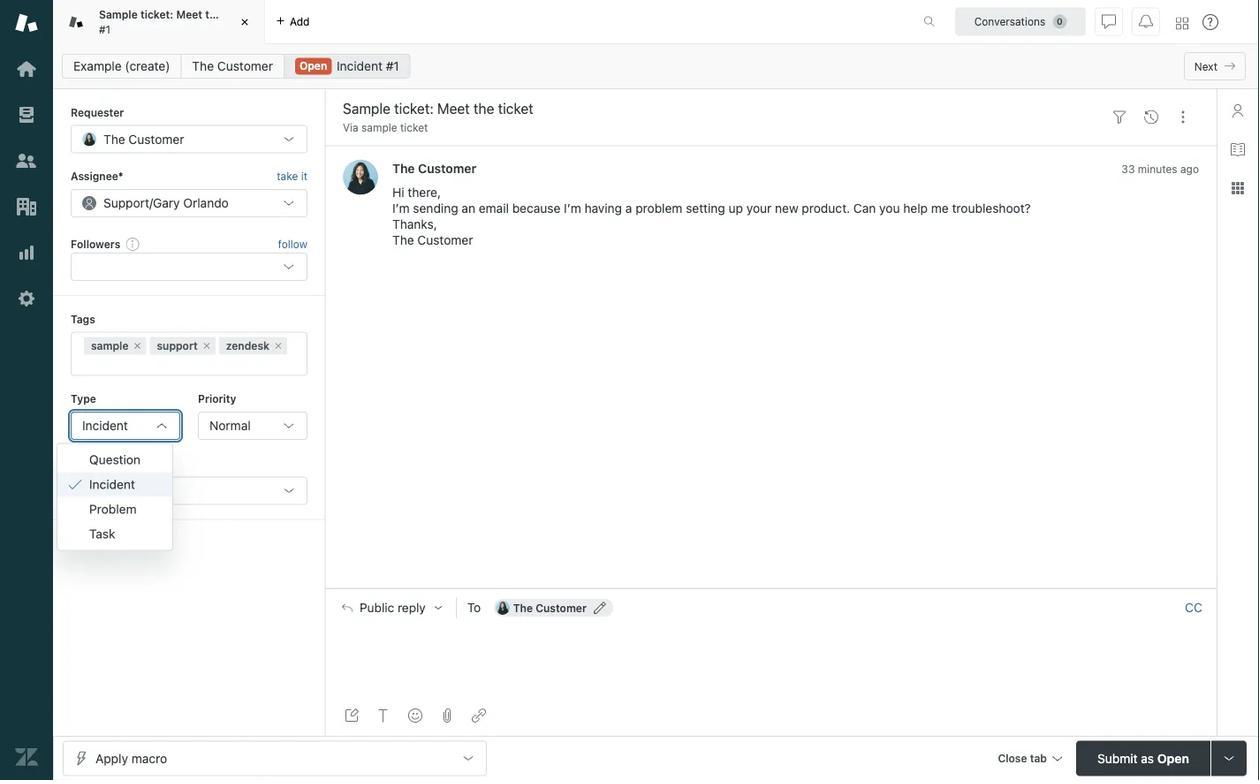 Task type: describe. For each thing, give the bounding box(es) containing it.
insert emojis image
[[408, 709, 422, 723]]

customer up there,
[[418, 161, 476, 175]]

the
[[205, 8, 222, 21]]

1 i'm from the left
[[392, 201, 410, 216]]

zendesk support image
[[15, 11, 38, 34]]

next button
[[1184, 52, 1246, 80]]

customer inside requester element
[[129, 132, 184, 146]]

customers image
[[15, 149, 38, 172]]

ticket:
[[140, 8, 173, 21]]

help
[[903, 201, 928, 216]]

setting
[[686, 201, 725, 216]]

reply
[[398, 600, 426, 615]]

hi there, i'm sending an email because i'm having a problem setting up your new product. can you help me troubleshoot? thanks, the customer
[[392, 185, 1031, 247]]

question
[[89, 453, 141, 467]]

close
[[998, 752, 1027, 765]]

the inside hi there, i'm sending an email because i'm having a problem setting up your new product. can you help me troubleshoot? thanks, the customer
[[392, 233, 414, 247]]

followers element
[[71, 253, 308, 281]]

customer inside the customer link
[[217, 59, 273, 73]]

add link (cmd k) image
[[472, 709, 486, 723]]

you
[[879, 201, 900, 216]]

thanks,
[[392, 217, 437, 231]]

incident option
[[57, 472, 172, 497]]

take it
[[277, 170, 308, 182]]

the customer inside 'secondary' element
[[192, 59, 273, 73]]

ago
[[1181, 163, 1199, 175]]

priority
[[198, 393, 236, 405]]

support
[[103, 196, 149, 210]]

product.
[[802, 201, 850, 216]]

requester element
[[71, 125, 308, 153]]

support / gary orlando
[[103, 196, 229, 210]]

the up hi
[[392, 161, 415, 175]]

example (create)
[[73, 59, 170, 73]]

incident button
[[71, 412, 180, 440]]

1 vertical spatial problem
[[108, 458, 151, 470]]

1 horizontal spatial open
[[1158, 751, 1189, 766]]

views image
[[15, 103, 38, 126]]

events image
[[1144, 110, 1159, 124]]

cc button
[[1185, 600, 1203, 616]]

normal button
[[198, 412, 308, 440]]

having
[[585, 201, 622, 216]]

button displays agent's chat status as invisible. image
[[1102, 15, 1116, 29]]

via sample ticket
[[343, 122, 428, 134]]

question option
[[57, 448, 172, 472]]

open inside 'secondary' element
[[299, 60, 327, 72]]

1 horizontal spatial sample
[[361, 122, 397, 134]]

remove image for support
[[201, 341, 212, 351]]

#1 inside sample ticket: meet the ticket #1
[[99, 23, 111, 35]]

to
[[467, 600, 481, 615]]

task
[[89, 527, 115, 541]]

info on adding followers image
[[126, 237, 140, 251]]

close tab button
[[990, 741, 1069, 779]]

displays possible ticket submission types image
[[1222, 752, 1236, 766]]

public reply
[[360, 600, 426, 615]]

customer context image
[[1231, 103, 1245, 118]]

up
[[729, 201, 743, 216]]

add
[[290, 15, 310, 28]]

email
[[479, 201, 509, 216]]

normal
[[209, 418, 251, 433]]

2 i'm from the left
[[564, 201, 581, 216]]

public reply button
[[326, 589, 456, 626]]

gary
[[153, 196, 180, 210]]

public
[[360, 600, 394, 615]]

33
[[1122, 163, 1135, 175]]

33 minutes ago
[[1122, 163, 1199, 175]]

0 horizontal spatial sample
[[91, 340, 129, 352]]

the right customer@example.com image
[[513, 602, 533, 614]]

organizations image
[[15, 195, 38, 218]]

1 horizontal spatial ticket
[[400, 122, 428, 134]]

example
[[73, 59, 122, 73]]

troubleshoot?
[[952, 201, 1031, 216]]

as
[[1141, 751, 1154, 766]]

incident for #1
[[337, 59, 383, 73]]

me
[[931, 201, 949, 216]]

the customer link inside 'secondary' element
[[181, 54, 284, 79]]

apply macro
[[95, 751, 167, 766]]

(create)
[[125, 59, 170, 73]]

take it button
[[277, 167, 308, 185]]

notifications image
[[1139, 15, 1153, 29]]

support
[[157, 340, 198, 352]]



Task type: locate. For each thing, give the bounding box(es) containing it.
ticket right via
[[400, 122, 428, 134]]

0 horizontal spatial #1
[[99, 23, 111, 35]]

sample ticket: meet the ticket #1
[[99, 8, 255, 35]]

1 horizontal spatial #1
[[386, 59, 399, 73]]

admin image
[[15, 287, 38, 310]]

incident
[[337, 59, 383, 73], [82, 418, 128, 433], [89, 477, 135, 492]]

0 horizontal spatial open
[[299, 60, 327, 72]]

there,
[[408, 185, 441, 200]]

0 horizontal spatial remove image
[[132, 341, 143, 351]]

/
[[149, 196, 153, 210]]

incident inside 'secondary' element
[[337, 59, 383, 73]]

add attachment image
[[440, 709, 454, 723]]

1 vertical spatial open
[[1158, 751, 1189, 766]]

follow button
[[278, 236, 308, 252]]

followers
[[71, 238, 120, 250]]

problem right a
[[636, 201, 683, 216]]

zendesk image
[[15, 746, 38, 769]]

close tab
[[998, 752, 1047, 765]]

0 vertical spatial ticket
[[225, 8, 255, 21]]

sample right via
[[361, 122, 397, 134]]

#1 up via sample ticket
[[386, 59, 399, 73]]

meet
[[176, 8, 202, 21]]

format text image
[[376, 709, 391, 723]]

incident down type
[[82, 418, 128, 433]]

get started image
[[15, 57, 38, 80]]

problem inside hi there, i'm sending an email because i'm having a problem setting up your new product. can you help me troubleshoot? thanks, the customer
[[636, 201, 683, 216]]

the customer up there,
[[392, 161, 476, 175]]

i'm
[[392, 201, 410, 216], [564, 201, 581, 216]]

get help image
[[1203, 14, 1219, 30]]

the customer link down the close image
[[181, 54, 284, 79]]

remove image for sample
[[132, 341, 143, 351]]

your
[[747, 201, 772, 216]]

1 remove image from the left
[[132, 341, 143, 351]]

tab
[[1030, 752, 1047, 765]]

apply
[[95, 751, 128, 766]]

1 vertical spatial incident
[[82, 418, 128, 433]]

secondary element
[[53, 49, 1259, 84]]

draft mode image
[[345, 709, 359, 723]]

customer up /
[[129, 132, 184, 146]]

via
[[343, 122, 359, 134]]

customer down the close image
[[217, 59, 273, 73]]

0 horizontal spatial problem
[[108, 458, 151, 470]]

2 remove image from the left
[[201, 341, 212, 351]]

#1
[[99, 23, 111, 35], [386, 59, 399, 73]]

hi
[[392, 185, 404, 200]]

1 horizontal spatial remove image
[[201, 341, 212, 351]]

assignee* element
[[71, 189, 308, 217]]

problem
[[636, 201, 683, 216], [108, 458, 151, 470]]

i'm down hi
[[392, 201, 410, 216]]

Subject field
[[339, 98, 1100, 119]]

incident #1
[[337, 59, 399, 73]]

assignee*
[[71, 170, 123, 182]]

2 vertical spatial incident
[[89, 477, 135, 492]]

new
[[775, 201, 799, 216]]

tab containing sample ticket: meet the ticket
[[53, 0, 265, 44]]

knowledge image
[[1231, 142, 1245, 156]]

conversations button
[[955, 8, 1086, 36]]

ticket
[[225, 8, 255, 21], [400, 122, 428, 134]]

incident for incident option
[[89, 477, 135, 492]]

the customer down the close image
[[192, 59, 273, 73]]

macro
[[131, 751, 167, 766]]

open down add on the left top of the page
[[299, 60, 327, 72]]

remove image left support
[[132, 341, 143, 351]]

sample
[[99, 8, 138, 21]]

hide composer image
[[764, 581, 778, 596]]

orlando
[[183, 196, 229, 210]]

avatar image
[[343, 159, 378, 195]]

tab
[[53, 0, 265, 44]]

filter image
[[1113, 110, 1127, 124]]

add button
[[265, 0, 320, 43]]

tabs tab list
[[53, 0, 905, 44]]

because
[[512, 201, 561, 216]]

0 vertical spatial problem
[[636, 201, 683, 216]]

remove image
[[132, 341, 143, 351], [201, 341, 212, 351]]

task option
[[57, 522, 172, 547]]

the customer right customer@example.com image
[[513, 602, 587, 614]]

sample down "tags"
[[91, 340, 129, 352]]

example (create) button
[[62, 54, 182, 79]]

#1 inside 'secondary' element
[[386, 59, 399, 73]]

customer down sending
[[418, 233, 473, 247]]

0 horizontal spatial ticket
[[225, 8, 255, 21]]

0 vertical spatial #1
[[99, 23, 111, 35]]

take
[[277, 170, 298, 182]]

type
[[71, 393, 96, 405]]

1 vertical spatial ticket
[[400, 122, 428, 134]]

the customer link up there,
[[392, 161, 476, 175]]

0 vertical spatial open
[[299, 60, 327, 72]]

problem
[[89, 502, 137, 517]]

customer@example.com image
[[496, 601, 510, 615]]

the
[[192, 59, 214, 73], [103, 132, 125, 146], [392, 161, 415, 175], [392, 233, 414, 247], [513, 602, 533, 614]]

1 vertical spatial #1
[[386, 59, 399, 73]]

follow
[[278, 238, 308, 250]]

customer left edit user 'icon'
[[536, 602, 587, 614]]

sample
[[361, 122, 397, 134], [91, 340, 129, 352]]

tags
[[71, 313, 95, 325]]

minutes
[[1138, 163, 1178, 175]]

33 minutes ago text field
[[1122, 163, 1199, 175]]

type list box
[[57, 443, 173, 551]]

#1 down sample
[[99, 23, 111, 35]]

ticket actions image
[[1176, 110, 1190, 124]]

the customer link
[[181, 54, 284, 79], [392, 161, 476, 175]]

submit
[[1098, 751, 1138, 766]]

the inside requester element
[[103, 132, 125, 146]]

remove image right support
[[201, 341, 212, 351]]

the customer inside requester element
[[103, 132, 184, 146]]

submit as open
[[1098, 751, 1189, 766]]

customer inside hi there, i'm sending an email because i'm having a problem setting up your new product. can you help me troubleshoot? thanks, the customer
[[418, 233, 473, 247]]

1 vertical spatial the customer link
[[392, 161, 476, 175]]

incident inside option
[[89, 477, 135, 492]]

ticket right the
[[225, 8, 255, 21]]

the down thanks,
[[392, 233, 414, 247]]

edit user image
[[594, 602, 606, 614]]

incident up via
[[337, 59, 383, 73]]

main element
[[0, 0, 53, 780]]

incident inside popup button
[[82, 418, 128, 433]]

1 horizontal spatial i'm
[[564, 201, 581, 216]]

an
[[462, 201, 475, 216]]

the customer
[[192, 59, 273, 73], [103, 132, 184, 146], [392, 161, 476, 175], [513, 602, 587, 614]]

incident down 'linked problem'
[[89, 477, 135, 492]]

apps image
[[1231, 181, 1245, 195]]

customer
[[217, 59, 273, 73], [129, 132, 184, 146], [418, 161, 476, 175], [418, 233, 473, 247], [536, 602, 587, 614]]

the down requester
[[103, 132, 125, 146]]

zendesk products image
[[1176, 17, 1189, 30]]

requester
[[71, 106, 124, 118]]

sending
[[413, 201, 458, 216]]

next
[[1195, 60, 1218, 72]]

the customer down requester
[[103, 132, 184, 146]]

0 vertical spatial sample
[[361, 122, 397, 134]]

0 horizontal spatial the customer link
[[181, 54, 284, 79]]

0 vertical spatial incident
[[337, 59, 383, 73]]

1 horizontal spatial the customer link
[[392, 161, 476, 175]]

the inside 'secondary' element
[[192, 59, 214, 73]]

ticket inside sample ticket: meet the ticket #1
[[225, 8, 255, 21]]

linked
[[71, 458, 105, 470]]

can
[[854, 201, 876, 216]]

linked problem element
[[71, 477, 308, 505]]

open right as
[[1158, 751, 1189, 766]]

conversations
[[974, 15, 1046, 28]]

close image
[[236, 13, 254, 31]]

reporting image
[[15, 241, 38, 264]]

i'm left the having
[[564, 201, 581, 216]]

zendesk
[[226, 340, 270, 352]]

1 vertical spatial sample
[[91, 340, 129, 352]]

remove image
[[273, 341, 284, 351]]

0 vertical spatial the customer link
[[181, 54, 284, 79]]

it
[[301, 170, 308, 182]]

0 horizontal spatial i'm
[[392, 201, 410, 216]]

linked problem
[[71, 458, 151, 470]]

problem option
[[57, 497, 172, 522]]

a
[[626, 201, 632, 216]]

1 horizontal spatial problem
[[636, 201, 683, 216]]

cc
[[1185, 600, 1203, 615]]

the down sample ticket: meet the ticket #1
[[192, 59, 214, 73]]

problem up incident option
[[108, 458, 151, 470]]

-
[[82, 483, 88, 498]]

open
[[299, 60, 327, 72], [1158, 751, 1189, 766]]



Task type: vqa. For each thing, say whether or not it's contained in the screenshot.
the top Recently
no



